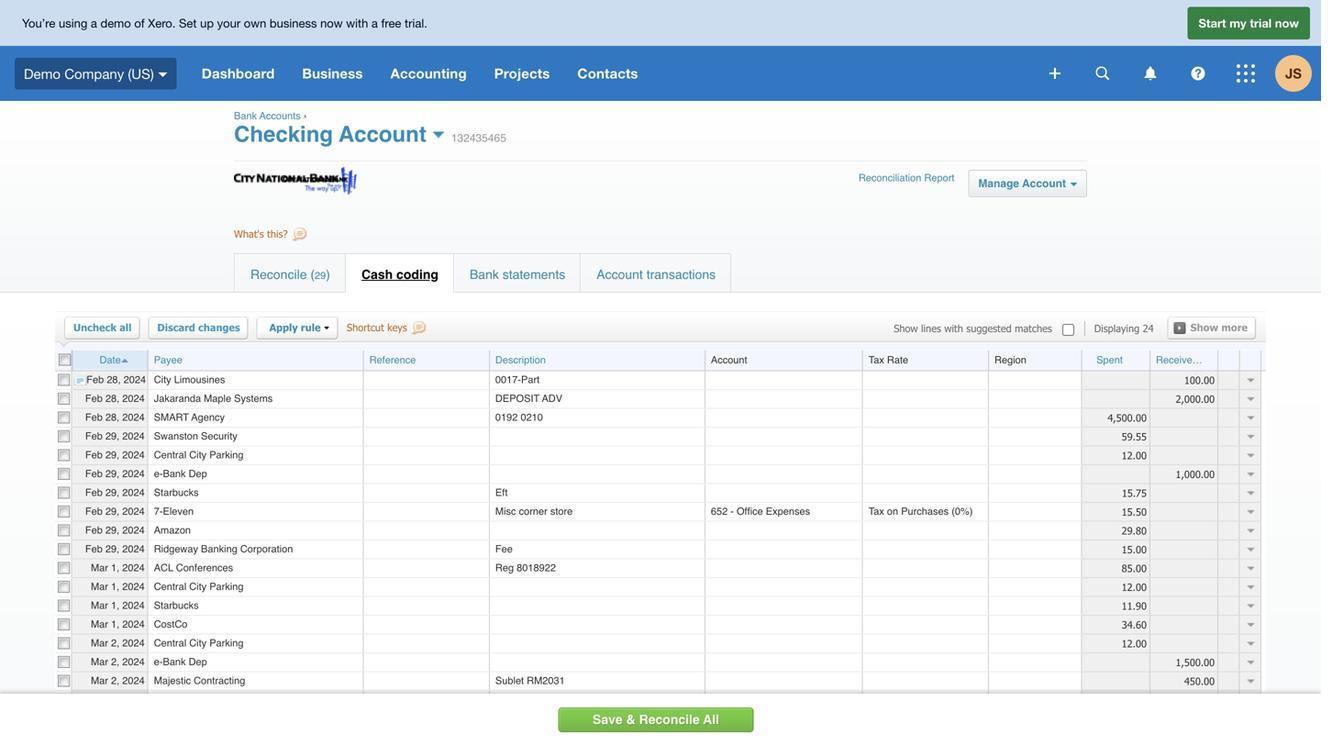 Task type: locate. For each thing, give the bounding box(es) containing it.
dep down feb 29, 2024 central city parking
[[189, 468, 207, 479]]

rate
[[887, 354, 909, 366]]

part
[[521, 374, 540, 385]]

2 tax from the top
[[869, 505, 885, 517]]

mar 1, 2024 acl conferences
[[91, 562, 233, 573]]

29, down feb 29, 2024 7-eleven
[[105, 524, 119, 536]]

0017-
[[495, 374, 521, 385]]

start
[[1199, 16, 1227, 30]]

show left more
[[1191, 321, 1219, 334]]

free
[[381, 16, 401, 30]]

11.90
[[1122, 600, 1147, 612]]

demo
[[24, 65, 61, 81]]

account
[[339, 122, 427, 147], [1022, 177, 1066, 190], [597, 267, 643, 282], [711, 354, 748, 366]]

tax left 'on'
[[869, 505, 885, 517]]

7-
[[154, 505, 163, 517]]

reconciliation
[[859, 172, 922, 184]]

starbucks
[[154, 487, 199, 498], [154, 600, 199, 611]]

29, for 15.50
[[105, 505, 119, 517]]

mar for mar 2, 2024 e-bank dep
[[91, 656, 108, 667]]

28,
[[107, 374, 121, 385], [105, 393, 119, 404], [105, 411, 119, 423]]

report
[[924, 172, 955, 184]]

-
[[731, 505, 734, 517]]

bank left accounts
[[234, 110, 257, 122]]

show left lines
[[894, 322, 918, 334]]

2 vertical spatial parking
[[209, 637, 244, 649]]

12.00
[[1122, 449, 1147, 461], [1122, 581, 1147, 593], [1122, 637, 1147, 650]]

starbucks up costco
[[154, 600, 199, 611]]

parking up contracting
[[209, 637, 244, 649]]

2024 for mar 1, 2024 acl conferences
[[122, 562, 145, 573]]

central for feb 29, 2024
[[154, 449, 186, 460]]

1 horizontal spatial with
[[945, 322, 963, 334]]

3,
[[111, 694, 119, 705]]

a left free
[[372, 16, 378, 30]]

28, for feb 28, 2024
[[107, 374, 121, 385]]

1 vertical spatial 28,
[[105, 393, 119, 404]]

central for mar 1, 2024
[[154, 581, 186, 592]]

0 horizontal spatial show
[[894, 322, 918, 334]]

with
[[346, 16, 368, 30], [945, 322, 963, 334]]

29, up feb 29, 2024 amazon on the left of page
[[105, 505, 119, 517]]

1 starbucks from the top
[[154, 487, 199, 498]]

tax left rate
[[869, 354, 885, 366]]

1 horizontal spatial a
[[372, 16, 378, 30]]

4,500.00
[[1108, 411, 1147, 424]]

28, for feb 28, 2024 smart agency
[[105, 411, 119, 423]]

rm2031
[[527, 675, 565, 686]]

29, up feb 29, 2024 starbucks
[[105, 468, 119, 479]]

city down conferences
[[189, 581, 207, 592]]

company
[[64, 65, 124, 81]]

this?
[[267, 228, 288, 240]]

your
[[217, 16, 241, 30]]

4 mar from the top
[[91, 618, 108, 630]]

1 horizontal spatial now
[[1275, 16, 1299, 30]]

8018922
[[517, 562, 556, 573]]

0 horizontal spatial with
[[346, 16, 368, 30]]

2024 for feb 29, 2024 ridgeway banking corporation
[[122, 543, 145, 555]]

1 parking from the top
[[209, 449, 244, 460]]

0 vertical spatial 12.00
[[1122, 449, 1147, 461]]

office
[[737, 505, 763, 517]]

dep for 1,000.00
[[189, 468, 207, 479]]

28, for feb 28, 2024 jakaranda maple systems
[[105, 393, 119, 404]]

6 mar from the top
[[91, 656, 108, 667]]

bank down feb 29, 2024 central city parking
[[163, 468, 186, 479]]

dep up contracting
[[189, 656, 207, 667]]

0 vertical spatial 2,
[[111, 637, 119, 649]]

costco
[[154, 618, 188, 630]]

dep for 1,500.00
[[189, 656, 207, 667]]

set
[[179, 16, 197, 30]]

misc corner store
[[495, 505, 573, 517]]

show inside show more link
[[1191, 321, 1219, 334]]

2 vertical spatial central
[[154, 637, 186, 649]]

29, down feb 29, 2024 amazon on the left of page
[[105, 543, 119, 555]]

tax
[[869, 354, 885, 366], [869, 505, 885, 517]]

central down the acl
[[154, 581, 186, 592]]

payee
[[154, 354, 183, 366]]

central
[[154, 449, 186, 460], [154, 581, 186, 592], [154, 637, 186, 649]]

save & reconcile all
[[593, 712, 719, 727]]

2024 for mar 1, 2024 central city parking
[[122, 581, 145, 592]]

now right business at the left top
[[320, 16, 343, 30]]

bank up majestic
[[163, 656, 186, 667]]

0 vertical spatial 28,
[[107, 374, 121, 385]]

feb for 15.75
[[85, 487, 103, 498]]

contracting
[[194, 675, 245, 686]]

12.00 for mar 1, 2024 central city parking
[[1122, 581, 1147, 593]]

2 1, from the top
[[111, 581, 119, 592]]

59.55
[[1122, 430, 1147, 443]]

4 1, from the top
[[111, 618, 119, 630]]

3 2, from the top
[[111, 675, 119, 686]]

show for show lines with suggested matches
[[894, 322, 918, 334]]

2024 for feb 28, 2024 smart agency
[[122, 411, 145, 423]]

city
[[154, 374, 171, 385], [189, 449, 207, 460], [189, 581, 207, 592], [189, 637, 207, 649]]

mar for mar 1, 2024 acl conferences
[[91, 562, 108, 573]]

what's
[[234, 228, 264, 240]]

2 vertical spatial 2,
[[111, 675, 119, 686]]

0 vertical spatial with
[[346, 16, 368, 30]]

29, for 15.00
[[105, 543, 119, 555]]

1 vertical spatial tax
[[869, 505, 885, 517]]

1 1, from the top
[[111, 562, 119, 573]]

2 12.00 from the top
[[1122, 581, 1147, 593]]

e- down mar 2, 2024 central city parking
[[154, 656, 163, 667]]

0 horizontal spatial now
[[320, 16, 343, 30]]

(0%)
[[952, 505, 973, 517]]

city for mar 2, 2024
[[189, 637, 207, 649]]

displaying 24
[[1095, 322, 1154, 334]]

2 vertical spatial 12.00
[[1122, 637, 1147, 650]]

15.75
[[1122, 487, 1147, 499]]

transactions
[[647, 267, 716, 282]]

mar 1, 2024 costco
[[91, 618, 188, 630]]

0017-part
[[495, 374, 540, 385]]

1 vertical spatial 2,
[[111, 656, 119, 667]]

2 now from the left
[[1275, 16, 1299, 30]]

1, up mar 1, 2024 costco
[[111, 600, 119, 611]]

e- down feb 29, 2024 central city parking
[[154, 468, 163, 479]]

4 29, from the top
[[105, 487, 119, 498]]

1 12.00 from the top
[[1122, 449, 1147, 461]]

1, down "mar 1, 2024 starbucks"
[[111, 618, 119, 630]]

bank left "statements" at the left top
[[470, 267, 499, 282]]

3 1, from the top
[[111, 600, 119, 611]]

starbucks up eleven
[[154, 487, 199, 498]]

2 dep from the top
[[189, 656, 207, 667]]

reconcile ( 29 )
[[251, 267, 330, 282]]

svg image inside demo company (us) popup button
[[158, 72, 168, 77]]

matches
[[1015, 322, 1052, 334]]

1 tax from the top
[[869, 354, 885, 366]]

1, down feb 29, 2024 amazon on the left of page
[[111, 562, 119, 573]]

now right the trial
[[1275, 16, 1299, 30]]

description
[[495, 354, 546, 366]]

account transactions
[[597, 267, 716, 282]]

banner
[[0, 0, 1321, 101]]

1 vertical spatial central
[[154, 581, 186, 592]]

12.00 up 11.90
[[1122, 581, 1147, 593]]

0 vertical spatial e-
[[154, 468, 163, 479]]

6 29, from the top
[[105, 524, 119, 536]]

1 vertical spatial dep
[[189, 656, 207, 667]]

now
[[320, 16, 343, 30], [1275, 16, 1299, 30]]

received
[[1156, 354, 1198, 366]]

12.00 down 59.55
[[1122, 449, 1147, 461]]

mar 1, 2024 starbucks
[[91, 600, 199, 611]]

3 12.00 from the top
[[1122, 637, 1147, 650]]

5 29, from the top
[[105, 505, 119, 517]]

reg
[[495, 562, 514, 573]]

2 29, from the top
[[105, 449, 119, 460]]

24
[[1143, 322, 1154, 334]]

0 vertical spatial dep
[[189, 468, 207, 479]]

2 vertical spatial 28,
[[105, 411, 119, 423]]

12.00 down 34.60
[[1122, 637, 1147, 650]]

show more
[[1191, 321, 1248, 334]]

29, for 12.00
[[105, 449, 119, 460]]

jakaranda
[[154, 393, 201, 404]]

tax for 15.50
[[869, 505, 885, 517]]

0 horizontal spatial a
[[91, 16, 97, 30]]

parking down conferences
[[209, 581, 244, 592]]

Show lines with suggested matches checkbox
[[1057, 324, 1080, 336]]

1 e- from the top
[[154, 468, 163, 479]]

city for mar 1, 2024
[[189, 581, 207, 592]]

2 2, from the top
[[111, 656, 119, 667]]

a right using
[[91, 16, 97, 30]]

accounts
[[260, 110, 301, 122]]

1 horizontal spatial show
[[1191, 321, 1219, 334]]

2024 for feb 28, 2024
[[124, 374, 146, 385]]

city limousines
[[154, 374, 225, 385]]

central down costco
[[154, 637, 186, 649]]

mar for mar 2, 2024 central city parking
[[91, 637, 108, 649]]

js button
[[1276, 46, 1321, 101]]

central down swanston
[[154, 449, 186, 460]]

0 vertical spatial starbucks
[[154, 487, 199, 498]]

starbucks for 15.75
[[154, 487, 199, 498]]

2 starbucks from the top
[[154, 600, 199, 611]]

with left free
[[346, 16, 368, 30]]

2024 for mar 2, 2024 majestic contracting
[[122, 675, 145, 686]]

js
[[1286, 65, 1302, 82]]

conferences
[[176, 562, 233, 573]]

2024 for feb 28, 2024 jakaranda maple systems
[[122, 393, 145, 404]]

mar 1, 2024 central city parking
[[91, 581, 244, 592]]

1 29, from the top
[[105, 430, 119, 442]]

2 e- from the top
[[154, 656, 163, 667]]

0 vertical spatial tax
[[869, 354, 885, 366]]

132435465
[[451, 132, 506, 145]]

2024 for feb 29, 2024 swanston security
[[122, 430, 145, 442]]

2024 for mar 1, 2024 starbucks
[[122, 600, 145, 611]]

8 mar from the top
[[91, 694, 108, 705]]

business
[[302, 65, 363, 82]]

using
[[59, 16, 87, 30]]

1, up "mar 1, 2024 starbucks"
[[111, 581, 119, 592]]

you're
[[22, 16, 55, 30]]

comments image
[[73, 374, 87, 385]]

city up contracting
[[189, 637, 207, 649]]

3 parking from the top
[[209, 637, 244, 649]]

show
[[1191, 321, 1219, 334], [894, 322, 918, 334]]

svg image
[[1192, 67, 1205, 80], [1050, 68, 1061, 79]]

bank statements
[[470, 267, 565, 282]]

parking down security
[[209, 449, 244, 460]]

apply
[[269, 321, 298, 334]]

100.00
[[1185, 374, 1215, 386]]

save & reconcile all link
[[558, 708, 754, 732]]

city for feb 29, 2024
[[189, 449, 207, 460]]

29,
[[105, 430, 119, 442], [105, 449, 119, 460], [105, 468, 119, 479], [105, 487, 119, 498], [105, 505, 119, 517], [105, 524, 119, 536], [105, 543, 119, 555]]

svg image
[[1237, 64, 1255, 83], [1096, 67, 1110, 80], [1145, 67, 1157, 80], [158, 72, 168, 77]]

with inside banner
[[346, 16, 368, 30]]

3 mar from the top
[[91, 600, 108, 611]]

2 central from the top
[[154, 581, 186, 592]]

feb for 29.80
[[85, 524, 103, 536]]

mar for mar 2, 2024 majestic contracting
[[91, 675, 108, 686]]

city down security
[[189, 449, 207, 460]]

what's this?
[[234, 228, 288, 240]]

rule
[[301, 321, 321, 334]]

29, down the feb 28, 2024 smart agency
[[105, 430, 119, 442]]

2 parking from the top
[[209, 581, 244, 592]]

3 central from the top
[[154, 637, 186, 649]]

2 mar from the top
[[91, 581, 108, 592]]

purchases
[[901, 505, 949, 517]]

7 29, from the top
[[105, 543, 119, 555]]

displaying
[[1095, 322, 1140, 334]]

5 mar from the top
[[91, 637, 108, 649]]

2, for 450.00
[[111, 675, 119, 686]]

with right lines
[[945, 322, 963, 334]]

1, for 12.00
[[111, 581, 119, 592]]

0 vertical spatial central
[[154, 449, 186, 460]]

29, up feb 29, 2024 7-eleven
[[105, 487, 119, 498]]

e-
[[154, 468, 163, 479], [154, 656, 163, 667]]

2, for 1,500.00
[[111, 656, 119, 667]]

&
[[626, 712, 636, 727]]

parking for feb 29, 2024 central city parking
[[209, 449, 244, 460]]

12.00 for feb 29, 2024 central city parking
[[1122, 449, 1147, 461]]

1 vertical spatial parking
[[209, 581, 244, 592]]

0 vertical spatial parking
[[209, 449, 244, 460]]

29, up feb 29, 2024 e-bank dep
[[105, 449, 119, 460]]

1 vertical spatial 12.00
[[1122, 581, 1147, 593]]

1 mar from the top
[[91, 562, 108, 573]]

1 dep from the top
[[189, 468, 207, 479]]

1 vertical spatial starbucks
[[154, 600, 199, 611]]

what's this? link
[[234, 228, 310, 244]]

1 central from the top
[[154, 449, 186, 460]]

7 mar from the top
[[91, 675, 108, 686]]

1 vertical spatial e-
[[154, 656, 163, 667]]

2,
[[111, 637, 119, 649], [111, 656, 119, 667], [111, 675, 119, 686]]



Task type: vqa. For each thing, say whether or not it's contained in the screenshot.


Task type: describe. For each thing, give the bounding box(es) containing it.
1, for 85.00
[[111, 562, 119, 573]]

1 vertical spatial with
[[945, 322, 963, 334]]

2024 for feb 29, 2024 central city parking
[[122, 449, 145, 460]]

reg 8018922
[[495, 562, 556, 573]]

checking account
[[234, 122, 427, 147]]

trial
[[1250, 16, 1272, 30]]

adv
[[542, 393, 563, 404]]

1 horizontal spatial svg image
[[1192, 67, 1205, 80]]

mar for mar 3, 2024 parkside kiosk
[[91, 694, 108, 705]]

reconcile
[[639, 712, 700, 727]]

2024 for mar 2, 2024 e-bank dep
[[122, 656, 145, 667]]

deposit
[[495, 393, 540, 404]]

sublet rm2031
[[495, 675, 565, 686]]

29.80
[[1122, 524, 1147, 537]]

29, for 15.75
[[105, 487, 119, 498]]

652
[[711, 505, 728, 517]]

shortcut keys
[[347, 321, 407, 334]]

15.50
[[1122, 505, 1147, 518]]

mar for mar 1, 2024 starbucks
[[91, 600, 108, 611]]

tax on purchases (0%)
[[869, 505, 973, 517]]

smart
[[154, 411, 189, 423]]

34.60
[[1122, 618, 1147, 631]]

tax rate
[[869, 354, 909, 366]]

more
[[1222, 321, 1248, 334]]

keys
[[387, 321, 407, 334]]

projects
[[494, 65, 550, 82]]

maple
[[204, 393, 231, 404]]

12.00 for mar 2, 2024 central city parking
[[1122, 637, 1147, 650]]

1 2, from the top
[[111, 637, 119, 649]]

2 a from the left
[[372, 16, 378, 30]]

mar 2, 2024 majestic contracting
[[91, 675, 245, 686]]

feb for 59.55
[[85, 430, 103, 442]]

bank statements link
[[454, 254, 580, 292]]

feb for 15.00
[[85, 543, 103, 555]]

save
[[593, 712, 623, 727]]

652 - office expenses
[[711, 505, 810, 517]]

city down payee
[[154, 374, 171, 385]]

1,000.00
[[1176, 468, 1215, 480]]

limousines
[[174, 374, 225, 385]]

parking for mar 1, 2024 central city parking
[[209, 581, 244, 592]]

fee
[[495, 543, 513, 555]]

2,000.00
[[1176, 393, 1215, 405]]

spent
[[1097, 354, 1123, 366]]

1,500.00
[[1176, 656, 1215, 668]]

corporation
[[240, 543, 293, 555]]

3 29, from the top
[[105, 468, 119, 479]]

1 now from the left
[[320, 16, 343, 30]]

feb for 15.50
[[85, 505, 103, 517]]

contacts
[[578, 65, 638, 82]]

of
[[134, 16, 145, 30]]

central for mar 2, 2024
[[154, 637, 186, 649]]

mar for mar 1, 2024 central city parking
[[91, 581, 108, 592]]

cash coding
[[362, 267, 439, 282]]

2024 for mar 3, 2024 parkside kiosk
[[122, 694, 145, 705]]

2024 for feb 29, 2024 starbucks
[[122, 487, 145, 498]]

feb 29, 2024 central city parking
[[85, 449, 244, 460]]

mar 3, 2024 parkside kiosk
[[91, 694, 221, 705]]

region
[[995, 354, 1027, 366]]

security
[[201, 430, 237, 442]]

coding
[[396, 267, 439, 282]]

on
[[887, 505, 899, 517]]

starbucks for 11.90
[[154, 600, 199, 611]]

dashboard
[[202, 65, 275, 82]]

29, for 29.80
[[105, 524, 119, 536]]

0 horizontal spatial svg image
[[1050, 68, 1061, 79]]

tax for spent
[[869, 354, 885, 366]]

discard changes link
[[155, 317, 249, 340]]

checking
[[234, 122, 333, 147]]

2024 for mar 2, 2024 central city parking
[[122, 637, 145, 649]]

2024 for feb 29, 2024 amazon
[[122, 524, 145, 536]]

feb for 12.00
[[85, 449, 103, 460]]

banner containing dashboard
[[0, 0, 1321, 101]]

business
[[270, 16, 317, 30]]

account transactions link
[[581, 254, 732, 292]]

agency
[[191, 411, 225, 423]]

manage
[[979, 177, 1020, 190]]

ridgeway
[[154, 543, 198, 555]]

show lines with suggested matches
[[894, 322, 1052, 334]]

trial.
[[405, 16, 427, 30]]

2024 for feb 29, 2024 7-eleven
[[122, 505, 145, 517]]

mar 2, 2024 central city parking
[[91, 637, 244, 649]]

1 a from the left
[[91, 16, 97, 30]]

›
[[304, 110, 307, 122]]

450.00
[[1185, 675, 1215, 687]]

mar for mar 1, 2024 costco
[[91, 618, 108, 630]]

my
[[1230, 16, 1247, 30]]

all
[[119, 321, 132, 334]]

29
[[315, 270, 326, 281]]

accounting button
[[377, 46, 481, 101]]

feb 28, 2024
[[87, 374, 146, 385]]

amazon
[[154, 524, 191, 536]]

feb 29, 2024 ridgeway banking corporation
[[85, 543, 293, 555]]

29, for 59.55
[[105, 430, 119, 442]]

majestic
[[154, 675, 191, 686]]

eft
[[495, 487, 508, 498]]

e- for 1,500.00
[[154, 656, 163, 667]]

2024 for mar 1, 2024 costco
[[122, 618, 145, 630]]

start my trial now
[[1199, 16, 1299, 30]]

)
[[326, 267, 330, 282]]

parking for mar 2, 2024 central city parking
[[209, 637, 244, 649]]

own
[[244, 16, 266, 30]]

feb 29, 2024 swanston security
[[85, 430, 237, 442]]

reconciliation report
[[859, 172, 955, 184]]

2024 for feb 29, 2024 e-bank dep
[[122, 468, 145, 479]]

15.00
[[1122, 543, 1147, 555]]

1, for 11.90
[[111, 600, 119, 611]]

show for show more
[[1191, 321, 1219, 334]]

acl
[[154, 562, 173, 573]]

feb 28, 2024 jakaranda maple systems
[[85, 393, 273, 404]]

1, for 34.60
[[111, 618, 119, 630]]

contacts button
[[564, 46, 652, 101]]

lines
[[921, 322, 941, 334]]

discard
[[157, 321, 195, 334]]

xero.
[[148, 16, 176, 30]]

e- for 1,000.00
[[154, 468, 163, 479]]

bank accounts ›
[[234, 110, 310, 122]]

0192
[[495, 411, 518, 423]]

store
[[550, 505, 573, 517]]

feb for 4,500.00
[[85, 411, 103, 423]]



